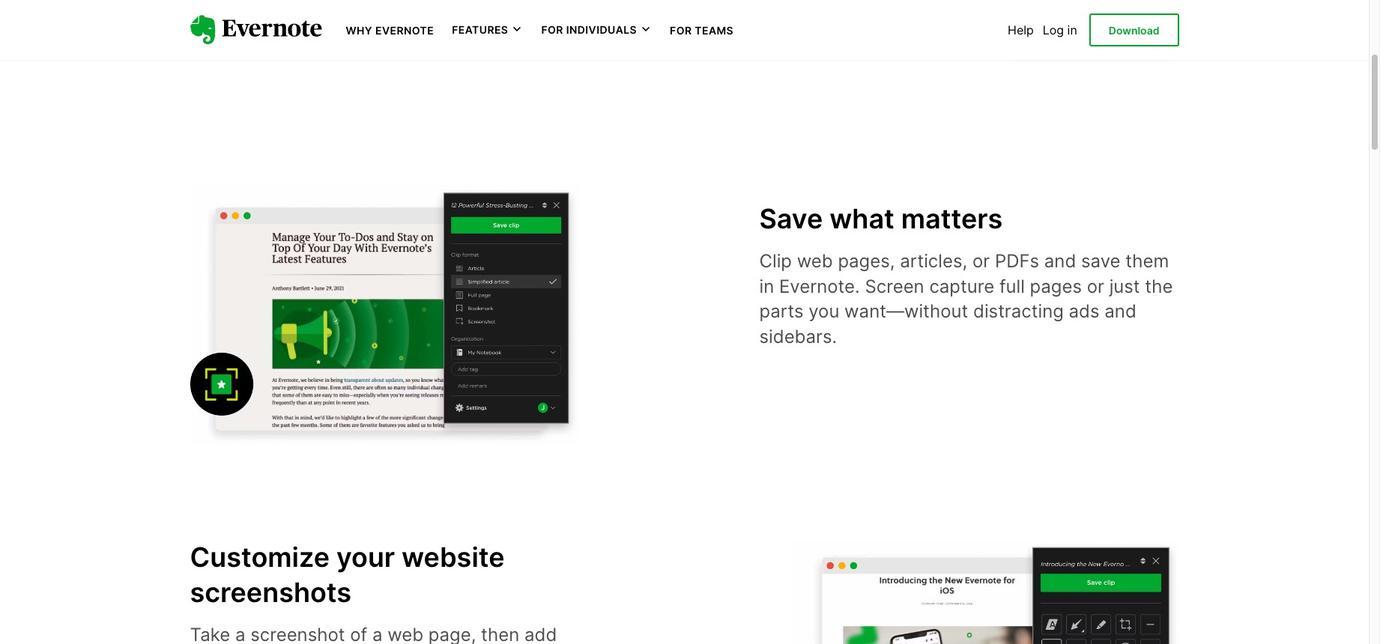 Task type: describe. For each thing, give the bounding box(es) containing it.
sidebars.
[[760, 326, 838, 348]]

pages
[[1031, 276, 1083, 297]]

save what matters
[[760, 203, 1003, 236]]

screenshots
[[190, 577, 352, 609]]

the
[[1146, 276, 1174, 297]]

why evernote
[[346, 24, 434, 37]]

0 vertical spatial or
[[973, 250, 991, 272]]

distracting
[[974, 301, 1064, 323]]

for individuals
[[542, 23, 637, 36]]

evernote.
[[780, 276, 860, 297]]

want—without
[[845, 301, 969, 323]]

clip
[[760, 250, 792, 272]]

save
[[760, 203, 823, 236]]

evernote
[[376, 24, 434, 37]]

evernote webclipper showcase image
[[736, 0, 1180, 89]]

0 vertical spatial and
[[1045, 250, 1077, 272]]

for teams
[[670, 24, 734, 37]]

pages,
[[838, 250, 895, 272]]

screen
[[865, 276, 925, 297]]

for for for individuals
[[542, 23, 564, 36]]

for for for teams
[[670, 24, 692, 37]]

full
[[1000, 276, 1025, 297]]

log in link
[[1043, 22, 1078, 37]]

0 vertical spatial in
[[1068, 22, 1078, 37]]

log in
[[1043, 22, 1078, 37]]

download link
[[1090, 13, 1180, 47]]

1 vertical spatial and
[[1105, 301, 1137, 323]]

parts
[[760, 301, 804, 323]]

highlight in evernote webclipper image
[[790, 541, 1180, 645]]

in inside clip web pages, articles, or pdfs and save them in evernote. screen capture full pages or just the parts you want—without distracting ads and sidebars.
[[760, 276, 775, 297]]

individuals
[[567, 23, 637, 36]]

1 vertical spatial or
[[1088, 276, 1105, 297]]

articles,
[[901, 250, 968, 272]]

matters
[[902, 203, 1003, 236]]



Task type: locate. For each thing, give the bounding box(es) containing it.
customize
[[190, 541, 330, 574]]

ads
[[1070, 301, 1100, 323]]

website
[[402, 541, 505, 574]]

or up capture
[[973, 250, 991, 272]]

help link
[[1008, 22, 1034, 37]]

for inside button
[[542, 23, 564, 36]]

features button
[[452, 22, 524, 37]]

why
[[346, 24, 373, 37]]

download
[[1109, 24, 1160, 37]]

0 horizontal spatial and
[[1045, 250, 1077, 272]]

just
[[1110, 276, 1141, 297]]

or
[[973, 250, 991, 272], [1088, 276, 1105, 297]]

evernote logo image
[[190, 15, 322, 45]]

capture
[[930, 276, 995, 297]]

and up the pages
[[1045, 250, 1077, 272]]

for left individuals
[[542, 23, 564, 36]]

you
[[809, 301, 840, 323]]

1 vertical spatial in
[[760, 276, 775, 297]]

why evernote link
[[346, 22, 434, 37]]

for
[[542, 23, 564, 36], [670, 24, 692, 37]]

in right log
[[1068, 22, 1078, 37]]

0 horizontal spatial for
[[542, 23, 564, 36]]

customize your website screenshots
[[190, 541, 505, 609]]

pdfs
[[996, 250, 1040, 272]]

log
[[1043, 22, 1065, 37]]

teams
[[695, 24, 734, 37]]

in
[[1068, 22, 1078, 37], [760, 276, 775, 297]]

for left teams on the right of page
[[670, 24, 692, 37]]

and down 'just'
[[1105, 301, 1137, 323]]

web
[[797, 250, 833, 272]]

clip web pages, articles, or pdfs and save them in evernote. screen capture full pages or just the parts you want—without distracting ads and sidebars.
[[760, 250, 1174, 348]]

in down clip
[[760, 276, 775, 297]]

1 horizontal spatial in
[[1068, 22, 1078, 37]]

them
[[1126, 250, 1170, 272]]

0 horizontal spatial or
[[973, 250, 991, 272]]

or down save
[[1088, 276, 1105, 297]]

help
[[1008, 22, 1034, 37]]

and
[[1045, 250, 1077, 272], [1105, 301, 1137, 323]]

1 horizontal spatial for
[[670, 24, 692, 37]]

features
[[452, 23, 509, 36]]

for teams link
[[670, 22, 734, 37]]

your
[[337, 541, 395, 574]]

what
[[830, 203, 895, 236]]

1 horizontal spatial or
[[1088, 276, 1105, 297]]

1 horizontal spatial and
[[1105, 301, 1137, 323]]

for individuals button
[[542, 22, 652, 37]]

save anything with evernote webclipper image
[[190, 185, 580, 445]]

save
[[1082, 250, 1121, 272]]

0 horizontal spatial in
[[760, 276, 775, 297]]



Task type: vqa. For each thing, say whether or not it's contained in the screenshot.
Learn more → corresponding to Get the right results
no



